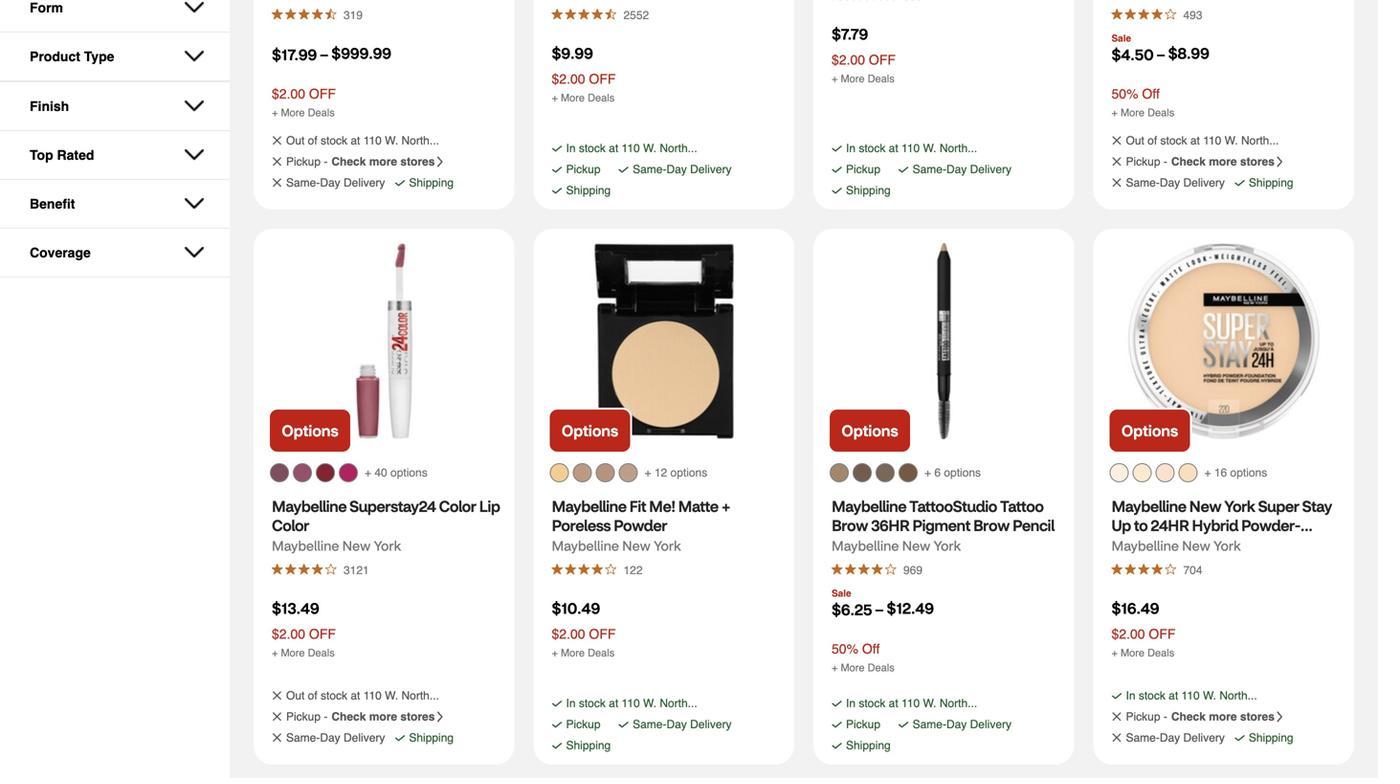 Task type: vqa. For each thing, say whether or not it's contained in the screenshot.
'$2.00'
yes



Task type: locate. For each thing, give the bounding box(es) containing it.
$2.00 inside $7.79 $2.00 off + more deals
[[832, 52, 865, 67]]

50% down $4.50
[[1112, 86, 1139, 101]]

more
[[369, 155, 397, 168], [1209, 155, 1237, 168], [369, 710, 397, 724], [1209, 710, 1237, 724]]

pickup - check more stores
[[286, 155, 435, 168], [1126, 155, 1275, 168], [286, 710, 435, 724], [1126, 710, 1275, 724]]

york down + 16 options
[[1225, 496, 1256, 516]]

40
[[375, 466, 387, 480]]

-
[[324, 155, 328, 168], [1164, 155, 1168, 168], [324, 710, 328, 724], [1164, 710, 1168, 724]]

1 brow from the left
[[832, 515, 868, 535]]

0 vertical spatial off
[[1142, 86, 1160, 101]]

york up 3121 link
[[374, 537, 401, 554]]

2 options from the left
[[562, 421, 618, 440]]

brow left 36hr
[[832, 515, 868, 535]]

new up 704 link
[[1182, 537, 1211, 554]]

$16.49 $2.00 off + more deals
[[1112, 598, 1176, 659]]

off
[[1142, 86, 1160, 101], [862, 641, 880, 657]]

out of stock at 110 w. north... down $8.99
[[1126, 134, 1279, 147]]

off inside $16.49 $2.00 off + more deals
[[1149, 627, 1176, 642]]

out of stock at 110 w. north...
[[286, 134, 439, 147], [1126, 134, 1279, 147], [286, 689, 439, 703]]

1 vertical spatial 50%
[[832, 641, 859, 657]]

$2.00 inside $9.99 $2.00 off + more deals
[[552, 71, 585, 87]]

sale for $4.50
[[1112, 33, 1132, 44]]

in
[[566, 142, 576, 155], [846, 142, 856, 155], [1126, 689, 1136, 703], [566, 697, 576, 710], [846, 697, 856, 710]]

this link goes to a page with all maybelline new york super stay up to 24hr skin tint with vitamin c, 1 oz reviews. image
[[272, 9, 339, 20]]

$2.00 down price $10.49. element
[[552, 627, 585, 642]]

+ inside $9.99 $2.00 off + more deals
[[552, 92, 558, 104]]

stores
[[400, 155, 435, 168], [1240, 155, 1275, 168], [400, 710, 435, 724], [1240, 710, 1275, 724]]

maybelline
[[272, 496, 347, 516], [552, 496, 627, 516], [832, 496, 907, 516], [1112, 496, 1187, 516], [272, 537, 339, 554], [552, 537, 619, 554], [832, 537, 899, 554], [1112, 537, 1179, 554]]

this link goes to a page with all maybelline tattoostudio tattoo brow 36hr pigment brow pencil reviews. image
[[832, 564, 899, 575]]

off inside the $2.00 off + more deals
[[309, 86, 336, 101]]

1 options from the left
[[282, 421, 338, 440]]

more inside $7.79 $2.00 off + more deals
[[841, 73, 865, 85]]

1 maybelline new york link from the left
[[272, 534, 401, 557]]

4 options from the left
[[1231, 466, 1268, 480]]

$2.00 for $13.49
[[272, 627, 305, 642]]

deals down $13.49
[[308, 647, 335, 659]]

1 vertical spatial off
[[862, 641, 880, 657]]

deals down sale $4.50 – $8.99
[[1148, 107, 1175, 119]]

– for $6.25
[[876, 600, 883, 619]]

more inside $10.49 $2.00 off + more deals
[[561, 647, 585, 659]]

1 vertical spatial sale
[[832, 588, 852, 599]]

same-day delivery shipping
[[566, 163, 732, 197], [846, 163, 1012, 197], [566, 718, 732, 752], [846, 718, 1012, 752]]

$2.00
[[832, 52, 865, 67], [552, 71, 585, 87], [272, 86, 305, 101], [272, 627, 305, 642], [552, 627, 585, 642], [1112, 627, 1145, 642]]

out down the $2.00 off + more deals
[[286, 134, 305, 147]]

superstay24
[[350, 496, 436, 516]]

110
[[363, 134, 382, 147], [1203, 134, 1222, 147], [622, 142, 640, 155], [902, 142, 920, 155], [363, 689, 382, 703], [1182, 689, 1200, 703], [622, 697, 640, 710], [902, 697, 920, 710]]

day
[[667, 163, 687, 176], [947, 163, 967, 176], [320, 176, 340, 190], [1160, 176, 1180, 190], [667, 718, 687, 731], [947, 718, 967, 731], [320, 731, 340, 745], [1160, 731, 1180, 745]]

3 options from the left
[[842, 421, 898, 440]]

0 horizontal spatial 50% off + more deals
[[832, 641, 895, 674]]

price $13.49. element
[[272, 598, 319, 618]]

deals down "$17.99 – $999.99"
[[308, 107, 335, 119]]

50% down $6.25
[[832, 641, 859, 657]]

– right $6.25
[[876, 600, 883, 619]]

sale inside sale $6.25 – $12.49
[[832, 588, 852, 599]]

$2.00 inside $16.49 $2.00 off + more deals
[[1112, 627, 1145, 642]]

deals down sale $6.25 – $12.49
[[868, 662, 895, 674]]

of
[[308, 134, 318, 147], [1148, 134, 1157, 147], [308, 689, 318, 703]]

deals inside $16.49 $2.00 off + more deals
[[1148, 647, 1175, 659]]

0 vertical spatial sale
[[1112, 33, 1132, 44]]

in down $7.79 $2.00 off + more deals in the top of the page
[[846, 142, 856, 155]]

0 horizontal spatial color
[[272, 515, 309, 535]]

+ right matte
[[722, 496, 731, 516]]

50% off + more deals
[[1112, 86, 1175, 119], [832, 641, 895, 674]]

2 maybelline new york link from the left
[[552, 534, 681, 557]]

options link
[[268, 408, 352, 454], [548, 408, 632, 454], [828, 408, 912, 454], [1108, 408, 1192, 454]]

new
[[1190, 496, 1222, 516], [342, 537, 371, 554], [622, 537, 651, 554], [902, 537, 931, 554], [1182, 537, 1211, 554]]

more down $13.49
[[281, 647, 305, 659]]

$13.49
[[272, 598, 319, 618]]

finish heading
[[30, 99, 189, 114]]

50% off + more deals down $4.50
[[1112, 86, 1175, 119]]

+ down $13.49
[[272, 647, 278, 659]]

sale up $6.25
[[832, 588, 852, 599]]

york down the pigment
[[934, 537, 961, 554]]

check more stores button
[[332, 155, 449, 168], [1172, 155, 1289, 168], [332, 710, 449, 724], [1172, 710, 1289, 724]]

maybelline new york link up 122
[[552, 534, 681, 557]]

more down $9.99 at the left of the page
[[561, 92, 585, 104]]

1 vertical spatial 50% off + more deals
[[832, 641, 895, 674]]

1 horizontal spatial 50%
[[1112, 86, 1139, 101]]

shipping
[[409, 176, 454, 190], [1249, 176, 1294, 190], [566, 184, 611, 197], [846, 184, 891, 197], [409, 731, 454, 745], [1249, 731, 1294, 745], [566, 739, 611, 752], [846, 739, 891, 752]]

+ inside the $2.00 off + more deals
[[272, 107, 278, 119]]

3 maybelline new york link from the left
[[832, 534, 961, 557]]

sale for $6.25
[[832, 588, 852, 599]]

1 horizontal spatial off
[[1142, 86, 1160, 101]]

delivery
[[690, 163, 732, 176], [970, 163, 1012, 176], [344, 176, 385, 190], [1184, 176, 1225, 190], [690, 718, 732, 731], [970, 718, 1012, 731], [344, 731, 385, 745], [1184, 731, 1225, 745]]

+ down $4.50
[[1112, 107, 1118, 119]]

same-
[[633, 163, 667, 176], [913, 163, 947, 176], [286, 176, 320, 190], [1126, 176, 1160, 190], [633, 718, 667, 731], [913, 718, 947, 731], [286, 731, 320, 745], [1126, 731, 1160, 745]]

4 options link from the left
[[1108, 408, 1192, 454]]

+ down $9.99 at the left of the page
[[552, 92, 558, 104]]

off for $7.79
[[869, 52, 896, 67]]

$9.99 $2.00 off + more deals
[[552, 43, 616, 104]]

4 maybelline new york link from the left
[[1112, 534, 1241, 557]]

24hr
[[1151, 515, 1189, 535]]

options right 16
[[1231, 466, 1268, 480]]

brow left pencil
[[973, 515, 1010, 535]]

– left $8.99
[[1157, 45, 1165, 64]]

price $16.49. element
[[1112, 598, 1160, 618]]

deals
[[868, 73, 895, 85], [588, 92, 615, 104], [308, 107, 335, 119], [1148, 107, 1175, 119], [308, 647, 335, 659], [588, 647, 615, 659], [1148, 647, 1175, 659], [868, 662, 895, 674]]

deals down "price $7.79." element
[[868, 73, 895, 85]]

maybelline new york link up 704
[[1112, 534, 1241, 557]]

off inside $13.49 $2.00 off + more deals
[[309, 627, 336, 642]]

493
[[1184, 9, 1203, 22]]

+ down price $16.49. element
[[1112, 647, 1118, 659]]

out for –
[[286, 134, 305, 147]]

deals inside the $2.00 off + more deals
[[308, 107, 335, 119]]

deals down price $9.99. element
[[588, 92, 615, 104]]

tattoostudio
[[910, 496, 997, 516]]

options link for maybelline tattoostudio tattoo brow 36hr pigment brow pencil
[[828, 408, 912, 454]]

1 options from the left
[[391, 466, 428, 480]]

of down $13.49 $2.00 off + more deals
[[308, 689, 318, 703]]

off inside $9.99 $2.00 off + more deals
[[589, 71, 616, 87]]

in stock at 110 w. north... for maybelline tattoostudio tattoo brow 36hr pigment brow pencil
[[846, 697, 978, 710]]

type
[[84, 49, 114, 64]]

this link goes to a page with all maybelline snapscara washable mascara reviews. image
[[1112, 9, 1179, 20]]

3 options link from the left
[[828, 408, 912, 454]]

$2.00 down price $9.99. element
[[552, 71, 585, 87]]

$2.00 inside $13.49 $2.00 off + more deals
[[272, 627, 305, 642]]

out of stock at 110 w. north... down the $2.00 off + more deals
[[286, 134, 439, 147]]

$2.00 down $17.99
[[272, 86, 305, 101]]

+ 16 options
[[1205, 466, 1268, 480]]

1 horizontal spatial brow
[[973, 515, 1010, 535]]

new down powder
[[622, 537, 651, 554]]

0 horizontal spatial brow
[[832, 515, 868, 535]]

2 options from the left
[[671, 466, 708, 480]]

top rated button
[[15, 131, 214, 179]]

new down 16
[[1190, 496, 1222, 516]]

$2.00 for $7.79
[[832, 52, 865, 67]]

– inside sale $6.25 – $12.49
[[876, 600, 883, 619]]

0 horizontal spatial sale
[[832, 588, 852, 599]]

36hr
[[871, 515, 910, 535]]

of down the $2.00 off + more deals
[[308, 134, 318, 147]]

options for brow
[[944, 466, 981, 480]]

options right 6
[[944, 466, 981, 480]]

$2.00 down "price $7.79." element
[[832, 52, 865, 67]]

out of stock at 110 w. north... for $17.99 – $999.99
[[286, 134, 439, 147]]

benefit button
[[15, 180, 214, 228]]

4 options from the left
[[1122, 421, 1178, 440]]

– right $17.99
[[320, 45, 328, 64]]

more down $6.25
[[841, 662, 865, 674]]

$2.00 inside $10.49 $2.00 off + more deals
[[552, 627, 585, 642]]

off for $13.49
[[309, 627, 336, 642]]

options right 40
[[391, 466, 428, 480]]

2 options link from the left
[[548, 408, 632, 454]]

$8.99
[[1168, 43, 1210, 63]]

in down $9.99 $2.00 off + more deals
[[566, 142, 576, 155]]

coverage heading
[[30, 245, 189, 260]]

stock
[[321, 134, 348, 147], [1161, 134, 1187, 147], [579, 142, 606, 155], [859, 142, 886, 155], [321, 689, 348, 703], [1139, 689, 1166, 703], [579, 697, 606, 710], [859, 697, 886, 710]]

340,
[[1196, 535, 1227, 554]]

+ down "price $7.79." element
[[832, 73, 838, 85]]

price $9.99. element
[[552, 43, 593, 63]]

color
[[439, 496, 476, 516], [272, 515, 309, 535]]

50% off + more deals down $6.25
[[832, 641, 895, 674]]

york down powder
[[654, 537, 681, 554]]

maybelline new york link up 3121
[[272, 534, 401, 557]]

in down $16.49 $2.00 off + more deals
[[1126, 689, 1136, 703]]

color up this link goes to a page with all maybelline superstay24 color lip color reviews. image
[[272, 515, 309, 535]]

in down $6.25
[[846, 697, 856, 710]]

deals down the $10.49
[[588, 647, 615, 659]]

benefit
[[30, 196, 75, 212]]

319
[[344, 9, 363, 22]]

matte
[[678, 496, 719, 516]]

options link for maybelline fit me! matte + poreless powder
[[548, 408, 632, 454]]

$2.00 for $9.99
[[552, 71, 585, 87]]

off inside $10.49 $2.00 off + more deals
[[589, 627, 616, 642]]

form button
[[15, 0, 214, 32]]

foundation,
[[1112, 535, 1193, 554]]

2 horizontal spatial –
[[1157, 45, 1165, 64]]

poreless
[[552, 515, 611, 535]]

more down $17.99
[[281, 107, 305, 119]]

of down $4.50
[[1148, 134, 1157, 147]]

$2.00 down $13.49
[[272, 627, 305, 642]]

– inside sale $4.50 – $8.99
[[1157, 45, 1165, 64]]

+ inside $7.79 $2.00 off + more deals
[[832, 73, 838, 85]]

more inside $13.49 $2.00 off + more deals
[[281, 647, 305, 659]]

$2.00 off + more deals
[[272, 86, 336, 119]]

0.21
[[1230, 535, 1257, 554]]

york inside maybelline superstay24 color lip color maybelline new york
[[374, 537, 401, 554]]

new up 969 link
[[902, 537, 931, 554]]

1 horizontal spatial 50% off + more deals
[[1112, 86, 1175, 119]]

maybelline new york link up 969
[[832, 534, 961, 557]]

in for maybelline new york super stay up to 24hr hybrid powder- foundation, 340, 0.21 oz
[[1126, 689, 1136, 703]]

color left lip
[[439, 496, 476, 516]]

out down $4.50
[[1126, 134, 1145, 147]]

sale up $4.50
[[1112, 33, 1132, 44]]

more down price $10.49. element
[[561, 647, 585, 659]]

options for powder
[[671, 466, 708, 480]]

$2.00 down price $16.49. element
[[1112, 627, 1145, 642]]

more
[[841, 73, 865, 85], [561, 92, 585, 104], [281, 107, 305, 119], [1121, 107, 1145, 119], [281, 647, 305, 659], [561, 647, 585, 659], [1121, 647, 1145, 659], [841, 662, 865, 674]]

at
[[351, 134, 360, 147], [1191, 134, 1200, 147], [609, 142, 619, 155], [889, 142, 899, 155], [351, 689, 360, 703], [1169, 689, 1179, 703], [609, 697, 619, 710], [889, 697, 899, 710]]

1 options link from the left
[[268, 408, 352, 454]]

50%
[[1112, 86, 1139, 101], [832, 641, 859, 657]]

new up 3121 link
[[342, 537, 371, 554]]

york inside maybelline tattoostudio tattoo brow 36hr pigment brow pencil maybelline new york
[[934, 537, 961, 554]]

york inside maybelline new york super stay up to 24hr hybrid powder- foundation, 340, 0.21 oz
[[1225, 496, 1256, 516]]

more inside $9.99 $2.00 off + more deals
[[561, 92, 585, 104]]

off down $6.25
[[862, 641, 880, 657]]

oz
[[1260, 535, 1280, 554]]

deals inside $13.49 $2.00 off + more deals
[[308, 647, 335, 659]]

1 horizontal spatial –
[[876, 600, 883, 619]]

0 horizontal spatial –
[[320, 45, 328, 64]]

sale inside sale $4.50 – $8.99
[[1112, 33, 1132, 44]]

more down "price $7.79." element
[[841, 73, 865, 85]]

more down price $16.49. element
[[1121, 647, 1145, 659]]

deals down $16.49 at the bottom right of page
[[1148, 647, 1175, 659]]

options right 12
[[671, 466, 708, 480]]

off inside $7.79 $2.00 off + more deals
[[869, 52, 896, 67]]

brow
[[832, 515, 868, 535], [973, 515, 1010, 535]]

+ down price $10.49. element
[[552, 647, 558, 659]]

704 link
[[1179, 557, 1208, 582]]

options for maybelline superstay24 color lip color
[[282, 421, 338, 440]]

3 options from the left
[[944, 466, 981, 480]]

$17.99 – $999.99
[[272, 43, 391, 64]]

+ down $17.99
[[272, 107, 278, 119]]

off down $4.50
[[1142, 86, 1160, 101]]

$16.49
[[1112, 598, 1160, 618]]

+ inside maybelline fit me! matte + poreless powder maybelline new york
[[722, 496, 731, 516]]

same-day delivery
[[286, 176, 385, 190], [1126, 176, 1225, 190], [286, 731, 385, 745], [1126, 731, 1225, 745]]

in down $10.49 $2.00 off + more deals
[[566, 697, 576, 710]]

1 horizontal spatial sale
[[1112, 33, 1132, 44]]

form
[[30, 0, 63, 15]]

maybelline new york link
[[272, 534, 401, 557], [552, 534, 681, 557], [832, 534, 961, 557], [1112, 534, 1241, 557]]

$6.25
[[832, 600, 872, 619]]

$7.79 $2.00 off + more deals
[[832, 24, 896, 85]]



Task type: describe. For each thing, give the bounding box(es) containing it.
powder
[[614, 515, 667, 535]]

this link goes to a page with all maybelline fit me! matte + poreless foundation reviews. image
[[552, 9, 619, 20]]

sale $6.25 – $12.49
[[832, 588, 934, 619]]

options for new
[[391, 466, 428, 480]]

+ left 16
[[1205, 466, 1211, 480]]

off for $16.49
[[1149, 627, 1176, 642]]

maybelline new york super stay up to 24hr hybrid powder- foundation, 340, 0.21 oz
[[1112, 496, 1335, 554]]

+ left 6
[[925, 466, 931, 480]]

704
[[1184, 564, 1203, 577]]

options link for maybelline new york super stay up to 24hr hybrid powder- foundation, 340, 0.21 oz
[[1108, 408, 1192, 454]]

maybelline tattoostudio tattoo brow 36hr pigment brow pencil maybelline new york
[[832, 496, 1055, 554]]

maybelline new york
[[1112, 537, 1241, 554]]

3121 link
[[339, 557, 374, 582]]

+ inside $16.49 $2.00 off + more deals
[[1112, 647, 1118, 659]]

coverage
[[30, 245, 91, 260]]

+ left 12
[[645, 466, 651, 480]]

0 vertical spatial 50%
[[1112, 86, 1139, 101]]

2552
[[624, 9, 649, 22]]

$7.79
[[832, 24, 868, 44]]

$2.00 inside the $2.00 off + more deals
[[272, 86, 305, 101]]

york inside maybelline fit me! matte + poreless powder maybelline new york
[[654, 537, 681, 554]]

+ 12 options
[[645, 466, 708, 480]]

maybelline inside maybelline new york super stay up to 24hr hybrid powder- foundation, 340, 0.21 oz
[[1112, 496, 1187, 516]]

hybrid
[[1192, 515, 1239, 535]]

969
[[904, 564, 923, 577]]

more inside the $2.00 off + more deals
[[281, 107, 305, 119]]

deals inside $7.79 $2.00 off + more deals
[[868, 73, 895, 85]]

+ 40 options
[[365, 466, 428, 480]]

2 brow from the left
[[973, 515, 1010, 535]]

maybelline new york link for powder
[[552, 534, 681, 557]]

out for $4.50
[[1126, 134, 1145, 147]]

969 link
[[899, 557, 928, 582]]

product type heading
[[30, 49, 189, 64]]

+ inside $10.49 $2.00 off + more deals
[[552, 647, 558, 659]]

price $10.49. element
[[552, 598, 600, 618]]

in for maybelline tattoostudio tattoo brow 36hr pigment brow pencil
[[846, 697, 856, 710]]

to
[[1134, 515, 1148, 535]]

0 vertical spatial 50% off + more deals
[[1112, 86, 1175, 119]]

122 link
[[619, 557, 648, 582]]

options link for maybelline superstay24 color lip color
[[268, 408, 352, 454]]

+ inside $13.49 $2.00 off + more deals
[[272, 647, 278, 659]]

$2.00 for $16.49
[[1112, 627, 1145, 642]]

$17.99
[[272, 45, 317, 64]]

off for $10.49
[[589, 627, 616, 642]]

3121
[[344, 564, 369, 577]]

product
[[30, 49, 80, 64]]

pigment
[[913, 515, 971, 535]]

options for maybelline new york super stay up to 24hr hybrid powder- foundation, 340, 0.21 oz
[[1122, 421, 1178, 440]]

$10.49
[[552, 598, 600, 618]]

finish button
[[15, 82, 214, 130]]

maybelline superstay24 color lip color maybelline new york
[[272, 496, 503, 554]]

in stock at 110 w. north... for maybelline new york super stay up to 24hr hybrid powder- foundation, 340, 0.21 oz
[[1126, 689, 1258, 703]]

top
[[30, 147, 53, 163]]

price $7.79. element
[[832, 24, 868, 44]]

benefit heading
[[30, 196, 189, 212]]

powder-
[[1242, 515, 1301, 535]]

new inside maybelline tattoostudio tattoo brow 36hr pigment brow pencil maybelline new york
[[902, 537, 931, 554]]

of for $4.50
[[1148, 134, 1157, 147]]

form heading
[[30, 0, 189, 15]]

options for maybelline tattoostudio tattoo brow 36hr pigment brow pencil
[[842, 421, 898, 440]]

finish
[[30, 99, 69, 114]]

tattoo
[[1000, 496, 1044, 516]]

top rated heading
[[30, 147, 189, 163]]

sale $4.50 – $8.99
[[1112, 33, 1210, 64]]

$9.99
[[552, 43, 593, 63]]

out down $13.49 $2.00 off + more deals
[[286, 689, 305, 703]]

– inside "$17.99 – $999.99"
[[320, 45, 328, 64]]

– for $4.50
[[1157, 45, 1165, 64]]

fit
[[630, 496, 646, 516]]

0 horizontal spatial off
[[862, 641, 880, 657]]

top rated
[[30, 147, 94, 163]]

pencil
[[1013, 515, 1055, 535]]

12
[[655, 466, 667, 480]]

deals inside $9.99 $2.00 off + more deals
[[588, 92, 615, 104]]

deals inside $10.49 $2.00 off + more deals
[[588, 647, 615, 659]]

maybelline fit me! matte + poreless powder maybelline new york
[[552, 496, 734, 554]]

more inside $16.49 $2.00 off + more deals
[[1121, 647, 1145, 659]]

319 link
[[339, 2, 368, 27]]

this link goes to a page with all maybelline superstay24 color lip color reviews. image
[[272, 564, 339, 575]]

+ left 40
[[365, 466, 371, 480]]

off for $9.99
[[589, 71, 616, 87]]

out of stock at 110 w. north... for sale $4.50 – $8.99
[[1126, 134, 1279, 147]]

$13.49 $2.00 off + more deals
[[272, 598, 336, 659]]

16
[[1215, 466, 1227, 480]]

new inside maybelline superstay24 color lip color maybelline new york
[[342, 537, 371, 554]]

lip
[[479, 496, 500, 516]]

york down hybrid
[[1214, 537, 1241, 554]]

+ 6 options
[[925, 466, 981, 480]]

2552 link
[[619, 2, 654, 27]]

me!
[[649, 496, 675, 516]]

options for maybelline fit me! matte + poreless powder
[[562, 421, 618, 440]]

new inside maybelline new york super stay up to 24hr hybrid powder- foundation, 340, 0.21 oz
[[1190, 496, 1222, 516]]

$10.49 $2.00 off + more deals
[[552, 598, 616, 659]]

$4.50
[[1112, 45, 1154, 64]]

more down $4.50
[[1121, 107, 1145, 119]]

new inside maybelline fit me! matte + poreless powder maybelline new york
[[622, 537, 651, 554]]

122
[[624, 564, 643, 577]]

coverage button
[[15, 229, 214, 277]]

$999.99
[[331, 43, 391, 63]]

in stock at 110 w. north... for maybelline fit me! matte + poreless powder
[[566, 697, 698, 710]]

6
[[935, 466, 941, 480]]

0 horizontal spatial 50%
[[832, 641, 859, 657]]

product type button
[[15, 33, 214, 80]]

maybelline new york link for brow
[[832, 534, 961, 557]]

+ down $6.25
[[832, 662, 838, 674]]

this link goes to a page with all maybelline new york super stay up to 24hr hybrid powder-foundation, 340, 0.21 oz reviews. image
[[1112, 564, 1179, 575]]

up
[[1112, 515, 1131, 535]]

493 link
[[1179, 2, 1208, 27]]

this link goes to a page with all maybelline fit me! matte + poreless powder reviews. image
[[552, 564, 619, 575]]

rated
[[57, 147, 94, 163]]

$2.00 for $10.49
[[552, 627, 585, 642]]

of for –
[[308, 134, 318, 147]]

out of stock at 110 w. north... down $13.49 $2.00 off + more deals
[[286, 689, 439, 703]]

$12.49
[[887, 598, 934, 618]]

super
[[1258, 496, 1300, 516]]

maybelline new york link for new
[[272, 534, 401, 557]]

in for maybelline fit me! matte + poreless powder
[[566, 697, 576, 710]]

stay
[[1302, 496, 1332, 516]]

product type
[[30, 49, 114, 64]]

1 horizontal spatial color
[[439, 496, 476, 516]]



